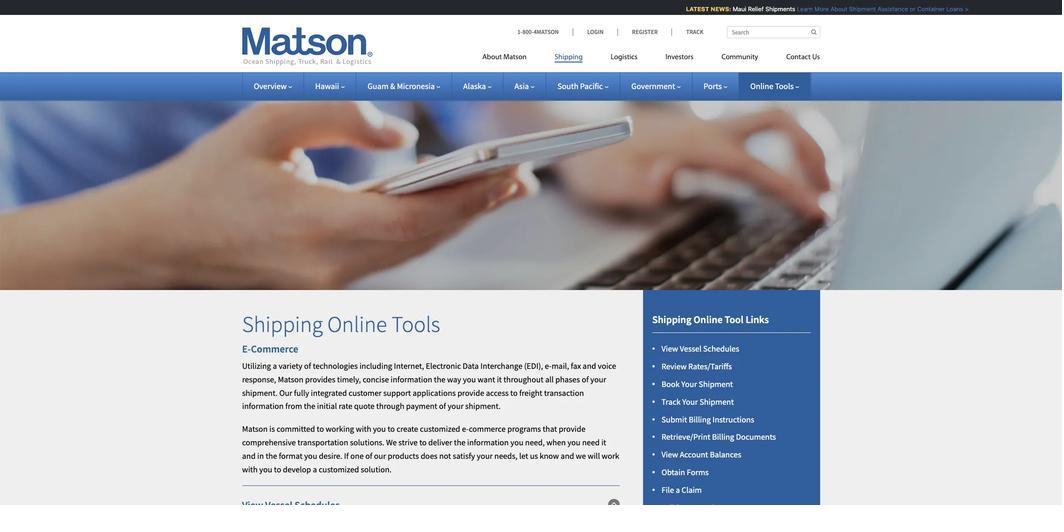 Task type: locate. For each thing, give the bounding box(es) containing it.
to down the throughout
[[511, 387, 518, 398]]

1 horizontal spatial provide
[[559, 424, 586, 434]]

1 horizontal spatial shipment.
[[466, 401, 501, 412]]

1 vertical spatial provide
[[559, 424, 586, 434]]

and left in
[[242, 450, 256, 461]]

1 horizontal spatial about
[[826, 5, 843, 13]]

shipping for shipping online tool links
[[653, 313, 692, 326]]

1 vertical spatial a
[[313, 464, 317, 475]]

need
[[583, 437, 600, 448]]

1 horizontal spatial e-
[[545, 360, 552, 371]]

1 horizontal spatial your
[[477, 450, 493, 461]]

0 vertical spatial view
[[662, 343, 679, 354]]

0 horizontal spatial a
[[273, 360, 277, 371]]

0 vertical spatial your
[[591, 374, 607, 385]]

1 vertical spatial with
[[242, 464, 258, 475]]

of left our
[[366, 450, 373, 461]]

in
[[257, 450, 264, 461]]

1 vertical spatial billing
[[713, 432, 735, 442]]

you up let
[[511, 437, 524, 448]]

2 horizontal spatial a
[[676, 484, 680, 495]]

of inside matson is committed to working with you to create customized e-commerce programs that provide comprehensive transportation solutions. we strive to deliver the information you need, when you need it and in the format you desire. if one of our products does not satisfy your needs, let us know and we will work with you to develop a customized solution.
[[366, 450, 373, 461]]

about inside 'about matson' 'link'
[[483, 54, 502, 61]]

0 horizontal spatial provide
[[458, 387, 485, 398]]

1 vertical spatial your
[[448, 401, 464, 412]]

integrated
[[311, 387, 347, 398]]

e- up all
[[545, 360, 552, 371]]

the down fully
[[304, 401, 316, 412]]

asia link
[[515, 81, 535, 91]]

0 horizontal spatial customized
[[319, 464, 359, 475]]

you down data
[[463, 374, 476, 385]]

0 horizontal spatial information
[[242, 401, 284, 412]]

investors link
[[652, 49, 708, 68]]

ports link
[[704, 81, 728, 91]]

your down book your shipment link on the bottom
[[683, 396, 698, 407]]

1-800-4matson
[[518, 28, 559, 36]]

to up does on the bottom
[[420, 437, 427, 448]]

0 vertical spatial a
[[273, 360, 277, 371]]

and right fax
[[583, 360, 597, 371]]

shipping up vessel
[[653, 313, 692, 326]]

provides
[[305, 374, 336, 385]]

billing up balances
[[713, 432, 735, 442]]

we
[[576, 450, 586, 461]]

1 horizontal spatial shipping
[[555, 54, 583, 61]]

tools
[[776, 81, 794, 91], [392, 310, 441, 338]]

with up solutions.
[[356, 424, 372, 434]]

1 horizontal spatial matson
[[278, 374, 304, 385]]

information down internet,
[[391, 374, 433, 385]]

e-
[[545, 360, 552, 371], [462, 424, 469, 434]]

committed
[[277, 424, 315, 434]]

online tools link
[[751, 81, 800, 91]]

billing for retrieve/print
[[713, 432, 735, 442]]

of down applications
[[439, 401, 446, 412]]

view vessel schedules
[[662, 343, 740, 354]]

1 horizontal spatial online
[[694, 313, 723, 326]]

voice
[[598, 360, 617, 371]]

2 horizontal spatial online
[[751, 81, 774, 91]]

one
[[351, 450, 364, 461]]

2 vertical spatial your
[[477, 450, 493, 461]]

government
[[632, 81, 676, 91]]

review
[[662, 361, 687, 372]]

1-800-4matson link
[[518, 28, 573, 36]]

2 horizontal spatial information
[[468, 437, 509, 448]]

4matson
[[534, 28, 559, 36]]

0 vertical spatial information
[[391, 374, 433, 385]]

overview
[[254, 81, 287, 91]]

shipping online tools
[[242, 310, 441, 338]]

your down voice
[[591, 374, 607, 385]]

matson down the 1-
[[504, 54, 527, 61]]

way
[[447, 374, 462, 385]]

news:
[[706, 5, 726, 13]]

book
[[662, 379, 680, 389]]

and inside utilizing a variety of technologies including internet, electronic data interchange (edi), e-mail, fax and voice response, matson provides timely, concise information the way you want it throughout all phases of your shipment. our fully
[[583, 360, 597, 371]]

to
[[511, 387, 518, 398], [317, 424, 324, 434], [388, 424, 395, 434], [420, 437, 427, 448], [274, 464, 281, 475]]

billing for submit
[[689, 414, 711, 425]]

2 horizontal spatial and
[[583, 360, 597, 371]]

2 vertical spatial matson
[[242, 424, 268, 434]]

Search search field
[[727, 26, 821, 38]]

0 vertical spatial about
[[826, 5, 843, 13]]

review rates/tariffs
[[662, 361, 732, 372]]

1 horizontal spatial track
[[687, 28, 704, 36]]

of
[[304, 360, 311, 371], [582, 374, 589, 385], [439, 401, 446, 412], [366, 450, 373, 461]]

1 vertical spatial your
[[683, 396, 698, 407]]

data
[[463, 360, 479, 371]]

information
[[391, 374, 433, 385], [242, 401, 284, 412], [468, 437, 509, 448]]

1 vertical spatial track
[[662, 396, 681, 407]]

track down book
[[662, 396, 681, 407]]

timely,
[[337, 374, 361, 385]]

0 vertical spatial it
[[497, 374, 502, 385]]

with
[[356, 424, 372, 434], [242, 464, 258, 475]]

0 horizontal spatial e-
[[462, 424, 469, 434]]

work
[[602, 450, 620, 461]]

800-
[[523, 28, 534, 36]]

to up transportation at the left of page
[[317, 424, 324, 434]]

online down community link
[[751, 81, 774, 91]]

1 horizontal spatial tools
[[776, 81, 794, 91]]

0 vertical spatial track
[[687, 28, 704, 36]]

search image
[[812, 29, 817, 35]]

1 vertical spatial matson
[[278, 374, 304, 385]]

support
[[384, 387, 411, 398]]

information down commerce
[[468, 437, 509, 448]]

0 horizontal spatial online
[[328, 310, 387, 338]]

2 horizontal spatial matson
[[504, 54, 527, 61]]

information up is on the left bottom of page
[[242, 401, 284, 412]]

integrated customer
[[311, 387, 382, 398]]

know
[[540, 450, 559, 461]]

e-
[[242, 342, 251, 355]]

review rates/tariffs link
[[662, 361, 732, 372]]

through
[[377, 401, 405, 412]]

online inside section
[[694, 313, 723, 326]]

customized up deliver
[[420, 424, 461, 434]]

0 vertical spatial billing
[[689, 414, 711, 425]]

0 horizontal spatial track
[[662, 396, 681, 407]]

it right need on the bottom right of page
[[602, 437, 607, 448]]

your right book
[[682, 379, 698, 389]]

1 view from the top
[[662, 343, 679, 354]]

matson inside 'link'
[[504, 54, 527, 61]]

that
[[543, 424, 557, 434]]

1 vertical spatial shipment.
[[466, 401, 501, 412]]

shipping online tool links section
[[632, 290, 832, 505]]

a inside 'shipping online tool links' section
[[676, 484, 680, 495]]

2 horizontal spatial shipping
[[653, 313, 692, 326]]

0 vertical spatial e-
[[545, 360, 552, 371]]

shipment left assistance
[[844, 5, 871, 13]]

view account balances link
[[662, 449, 742, 460]]

obtain forms
[[662, 467, 709, 478]]

a left the variety
[[273, 360, 277, 371]]

0 horizontal spatial your
[[448, 401, 464, 412]]

0 horizontal spatial matson
[[242, 424, 268, 434]]

1 vertical spatial shipment
[[699, 379, 734, 389]]

about right more
[[826, 5, 843, 13]]

format
[[279, 450, 303, 461]]

e- up satisfy
[[462, 424, 469, 434]]

track down latest
[[687, 28, 704, 36]]

not
[[440, 450, 451, 461]]

1 horizontal spatial billing
[[713, 432, 735, 442]]

about matson link
[[483, 49, 541, 68]]

provide down want
[[458, 387, 485, 398]]

needs,
[[495, 450, 518, 461]]

shipment up the submit billing instructions link
[[700, 396, 734, 407]]

1 vertical spatial about
[[483, 54, 502, 61]]

shipment. down access
[[466, 401, 501, 412]]

when
[[547, 437, 566, 448]]

relief
[[743, 5, 759, 13]]

1 vertical spatial it
[[602, 437, 607, 448]]

hawaii link
[[315, 81, 345, 91]]

support applications provide access to freight transaction information from the initial rate quote through payment of your shipment.
[[242, 387, 584, 412]]

it right want
[[497, 374, 502, 385]]

your down applications
[[448, 401, 464, 412]]

shipment. inside support applications provide access to freight transaction information from the initial rate quote through payment of your shipment.
[[466, 401, 501, 412]]

a for utilizing
[[273, 360, 277, 371]]

a
[[273, 360, 277, 371], [313, 464, 317, 475], [676, 484, 680, 495]]

None search field
[[727, 26, 821, 38]]

it inside utilizing a variety of technologies including internet, electronic data interchange (edi), e-mail, fax and voice response, matson provides timely, concise information the way you want it throughout all phases of your shipment. our fully
[[497, 374, 502, 385]]

utilizing a variety of technologies including internet, electronic data interchange (edi), e-mail, fax and voice response, matson provides timely, concise information the way you want it throughout all phases of your shipment. our fully
[[242, 360, 617, 398]]

online left tool
[[694, 313, 723, 326]]

view up review
[[662, 343, 679, 354]]

a right "develop"
[[313, 464, 317, 475]]

0 vertical spatial your
[[682, 379, 698, 389]]

1 horizontal spatial a
[[313, 464, 317, 475]]

strive
[[399, 437, 418, 448]]

0 horizontal spatial billing
[[689, 414, 711, 425]]

register
[[633, 28, 658, 36]]

0 vertical spatial matson
[[504, 54, 527, 61]]

2 vertical spatial information
[[468, 437, 509, 448]]

all
[[546, 374, 554, 385]]

matson left is on the left bottom of page
[[242, 424, 268, 434]]

billing down 'track your shipment' "link"
[[689, 414, 711, 425]]

of inside support applications provide access to freight transaction information from the initial rate quote through payment of your shipment.
[[439, 401, 446, 412]]

shipment. down response,
[[242, 387, 278, 398]]

0 vertical spatial customized
[[420, 424, 461, 434]]

your right satisfy
[[477, 450, 493, 461]]

1 vertical spatial view
[[662, 449, 679, 460]]

account
[[680, 449, 709, 460]]

1 vertical spatial information
[[242, 401, 284, 412]]

about up alaska link on the top left
[[483, 54, 502, 61]]

and
[[583, 360, 597, 371], [242, 450, 256, 461], [561, 450, 575, 461]]

maui
[[728, 5, 741, 13]]

2 vertical spatial a
[[676, 484, 680, 495]]

1 horizontal spatial information
[[391, 374, 433, 385]]

e- inside utilizing a variety of technologies including internet, electronic data interchange (edi), e-mail, fax and voice response, matson provides timely, concise information the way you want it throughout all phases of your shipment. our fully
[[545, 360, 552, 371]]

shipping inside top menu 'navigation'
[[555, 54, 583, 61]]

0 horizontal spatial shipment.
[[242, 387, 278, 398]]

matson inside matson is committed to working with you to create customized e-commerce programs that provide comprehensive transportation solutions. we strive to deliver the information you need, when you need it and in the format you desire. if one of our products does not satisfy your needs, let us know and we will work with you to develop a customized solution.
[[242, 424, 268, 434]]

a inside utilizing a variety of technologies including internet, electronic data interchange (edi), e-mail, fax and voice response, matson provides timely, concise information the way you want it throughout all phases of your shipment. our fully
[[273, 360, 277, 371]]

1-
[[518, 28, 523, 36]]

shipments
[[761, 5, 790, 13]]

online up including
[[328, 310, 387, 338]]

0 horizontal spatial about
[[483, 54, 502, 61]]

0 horizontal spatial with
[[242, 464, 258, 475]]

1 vertical spatial customized
[[319, 464, 359, 475]]

view up obtain
[[662, 449, 679, 460]]

the up satisfy
[[454, 437, 466, 448]]

1 vertical spatial tools
[[392, 310, 441, 338]]

you
[[463, 374, 476, 385], [373, 424, 386, 434], [511, 437, 524, 448], [568, 437, 581, 448], [304, 450, 317, 461], [259, 464, 272, 475]]

track inside 'shipping online tool links' section
[[662, 396, 681, 407]]

programs
[[508, 424, 541, 434]]

a right file at bottom right
[[676, 484, 680, 495]]

the down electronic
[[434, 374, 446, 385]]

2 horizontal spatial your
[[591, 374, 607, 385]]

a for file
[[676, 484, 680, 495]]

working
[[326, 424, 354, 434]]

provide up when
[[559, 424, 586, 434]]

a inside matson is committed to working with you to create customized e-commerce programs that provide comprehensive transportation solutions. we strive to deliver the information you need, when you need it and in the format you desire. if one of our products does not satisfy your needs, let us know and we will work with you to develop a customized solution.
[[313, 464, 317, 475]]

customized down if
[[319, 464, 359, 475]]

0 vertical spatial tools
[[776, 81, 794, 91]]

0 vertical spatial shipment.
[[242, 387, 278, 398]]

1 horizontal spatial with
[[356, 424, 372, 434]]

0 vertical spatial provide
[[458, 387, 485, 398]]

1 vertical spatial e-
[[462, 424, 469, 434]]

and left the we
[[561, 450, 575, 461]]

overview link
[[254, 81, 293, 91]]

shipment for track your shipment
[[700, 396, 734, 407]]

0 horizontal spatial it
[[497, 374, 502, 385]]

shipping up south
[[555, 54, 583, 61]]

shipment.
[[242, 387, 278, 398], [466, 401, 501, 412]]

(edi),
[[525, 360, 543, 371]]

book your shipment link
[[662, 379, 734, 389]]

view for view vessel schedules
[[662, 343, 679, 354]]

the right in
[[266, 450, 277, 461]]

tools up internet,
[[392, 310, 441, 338]]

provide inside support applications provide access to freight transaction information from the initial rate quote through payment of your shipment.
[[458, 387, 485, 398]]

concise
[[363, 374, 389, 385]]

shipping up commerce on the bottom of page
[[242, 310, 323, 338]]

matson
[[504, 54, 527, 61], [278, 374, 304, 385], [242, 424, 268, 434]]

learn more about shipment assistance or container loans > link
[[792, 5, 964, 13]]

0 horizontal spatial shipping
[[242, 310, 323, 338]]

your
[[591, 374, 607, 385], [448, 401, 464, 412], [477, 450, 493, 461]]

blue matson logo with ocean, shipping, truck, rail and logistics written beneath it. image
[[242, 28, 373, 66]]

0 horizontal spatial tools
[[392, 310, 441, 338]]

2 view from the top
[[662, 449, 679, 460]]

with down in
[[242, 464, 258, 475]]

2 vertical spatial shipment
[[700, 396, 734, 407]]

1 horizontal spatial it
[[602, 437, 607, 448]]

matson down the variety
[[278, 374, 304, 385]]

you up solutions.
[[373, 424, 386, 434]]

to up the we
[[388, 424, 395, 434]]

shipment down rates/tariffs
[[699, 379, 734, 389]]

you down transportation at the left of page
[[304, 450, 317, 461]]

shipping inside section
[[653, 313, 692, 326]]

the inside support applications provide access to freight transaction information from the initial rate quote through payment of your shipment.
[[304, 401, 316, 412]]

tools down contact us "link"
[[776, 81, 794, 91]]

community
[[722, 54, 759, 61]]

register link
[[618, 28, 672, 36]]

quote
[[354, 401, 375, 412]]



Task type: vqa. For each thing, say whether or not it's contained in the screenshot.
every
no



Task type: describe. For each thing, give the bounding box(es) containing it.
assistance
[[873, 5, 903, 13]]

to down "format"
[[274, 464, 281, 475]]

your inside support applications provide access to freight transaction information from the initial rate quote through payment of your shipment.
[[448, 401, 464, 412]]

submit
[[662, 414, 688, 425]]

0 horizontal spatial and
[[242, 450, 256, 461]]

from
[[286, 401, 302, 412]]

login link
[[573, 28, 618, 36]]

utilizing
[[242, 360, 271, 371]]

is
[[270, 424, 275, 434]]

deliver
[[429, 437, 453, 448]]

backtop image
[[608, 499, 620, 505]]

1 horizontal spatial and
[[561, 450, 575, 461]]

solution.
[[361, 464, 392, 475]]

track for track your shipment
[[662, 396, 681, 407]]

view for view account balances
[[662, 449, 679, 460]]

retrieve/print
[[662, 432, 711, 442]]

will
[[588, 450, 600, 461]]

documents
[[736, 432, 777, 442]]

your for book
[[682, 379, 698, 389]]

transportation
[[298, 437, 349, 448]]

south pacific
[[558, 81, 603, 91]]

tool
[[725, 313, 744, 326]]

obtain forms link
[[662, 467, 709, 478]]

us
[[813, 54, 821, 61]]

e- inside matson is committed to working with you to create customized e-commerce programs that provide comprehensive transportation solutions. we strive to deliver the information you need, when you need it and in the format you desire. if one of our products does not satisfy your needs, let us know and we will work with you to develop a customized solution.
[[462, 424, 469, 434]]

you up the we
[[568, 437, 581, 448]]

1 horizontal spatial customized
[[420, 424, 461, 434]]

claim
[[682, 484, 702, 495]]

forms
[[687, 467, 709, 478]]

we
[[386, 437, 397, 448]]

information inside matson is committed to working with you to create customized e-commerce programs that provide comprehensive transportation solutions. we strive to deliver the information you need, when you need it and in the format you desire. if one of our products does not satisfy your needs, let us know and we will work with you to develop a customized solution.
[[468, 437, 509, 448]]

more
[[810, 5, 824, 13]]

customer inputing information via laptop to matson's online tools. image
[[0, 86, 1063, 290]]

view account balances
[[662, 449, 742, 460]]

matson inside utilizing a variety of technologies including internet, electronic data interchange (edi), e-mail, fax and voice response, matson provides timely, concise information the way you want it throughout all phases of your shipment. our fully
[[278, 374, 304, 385]]

desire.
[[319, 450, 343, 461]]

retrieve/print billing documents link
[[662, 432, 777, 442]]

interchange
[[481, 360, 523, 371]]

shipping for shipping online tools
[[242, 310, 323, 338]]

obtain
[[662, 467, 686, 478]]

micronesia
[[397, 81, 435, 91]]

you inside utilizing a variety of technologies including internet, electronic data interchange (edi), e-mail, fax and voice response, matson provides timely, concise information the way you want it throughout all phases of your shipment. our fully
[[463, 374, 476, 385]]

0 vertical spatial with
[[356, 424, 372, 434]]

latest news: maui relief shipments learn more about shipment assistance or container loans >
[[681, 5, 964, 13]]

shipping for shipping
[[555, 54, 583, 61]]

internet,
[[394, 360, 424, 371]]

you down in
[[259, 464, 272, 475]]

top menu navigation
[[483, 49, 821, 68]]

of right the variety
[[304, 360, 311, 371]]

want
[[478, 374, 496, 385]]

community link
[[708, 49, 773, 68]]

electronic
[[426, 360, 461, 371]]

it inside matson is committed to working with you to create customized e-commerce programs that provide comprehensive transportation solutions. we strive to deliver the information you need, when you need it and in the format you desire. if one of our products does not satisfy your needs, let us know and we will work with you to develop a customized solution.
[[602, 437, 607, 448]]

login
[[588, 28, 604, 36]]

track your shipment link
[[662, 396, 734, 407]]

us
[[530, 450, 538, 461]]

need,
[[526, 437, 545, 448]]

online for shipping online tools
[[328, 310, 387, 338]]

rate
[[339, 401, 353, 412]]

your inside matson is committed to working with you to create customized e-commerce programs that provide comprehensive transportation solutions. we strive to deliver the information you need, when you need it and in the format you desire. if one of our products does not satisfy your needs, let us know and we will work with you to develop a customized solution.
[[477, 450, 493, 461]]

our
[[374, 450, 386, 461]]

latest
[[681, 5, 704, 13]]

logistics
[[611, 54, 638, 61]]

mail,
[[552, 360, 570, 371]]

shipment. inside utilizing a variety of technologies including internet, electronic data interchange (edi), e-mail, fax and voice response, matson provides timely, concise information the way you want it throughout all phases of your shipment. our fully
[[242, 387, 278, 398]]

guam & micronesia link
[[368, 81, 441, 91]]

the inside utilizing a variety of technologies including internet, electronic data interchange (edi), e-mail, fax and voice response, matson provides timely, concise information the way you want it throughout all phases of your shipment. our fully
[[434, 374, 446, 385]]

develop
[[283, 464, 311, 475]]

response,
[[242, 374, 276, 385]]

our
[[279, 387, 293, 398]]

shipment for book your shipment
[[699, 379, 734, 389]]

guam & micronesia
[[368, 81, 435, 91]]

container
[[913, 5, 940, 13]]

submit billing instructions link
[[662, 414, 755, 425]]

online tools
[[751, 81, 794, 91]]

submit billing instructions
[[662, 414, 755, 425]]

south pacific link
[[558, 81, 609, 91]]

schedules
[[704, 343, 740, 354]]

shipping online tool links
[[653, 313, 770, 326]]

freight
[[520, 387, 543, 398]]

e-commerce
[[242, 342, 299, 355]]

about matson
[[483, 54, 527, 61]]

fully
[[294, 387, 309, 398]]

track for track link on the right of page
[[687, 28, 704, 36]]

comprehensive
[[242, 437, 296, 448]]

0 vertical spatial shipment
[[844, 5, 871, 13]]

to inside support applications provide access to freight transaction information from the initial rate quote through payment of your shipment.
[[511, 387, 518, 398]]

variety
[[279, 360, 303, 371]]

contact us
[[787, 54, 821, 61]]

vessel
[[680, 343, 702, 354]]

loans
[[942, 5, 958, 13]]

of right phases
[[582, 374, 589, 385]]

asia
[[515, 81, 529, 91]]

retrieve/print billing documents
[[662, 432, 777, 442]]

links
[[746, 313, 770, 326]]

view vessel schedules link
[[662, 343, 740, 354]]

your inside utilizing a variety of technologies including internet, electronic data interchange (edi), e-mail, fax and voice response, matson provides timely, concise information the way you want it throughout all phases of your shipment. our fully
[[591, 374, 607, 385]]

commerce
[[469, 424, 506, 434]]

provide inside matson is committed to working with you to create customized e-commerce programs that provide comprehensive transportation solutions. we strive to deliver the information you need, when you need it and in the format you desire. if one of our products does not satisfy your needs, let us know and we will work with you to develop a customized solution.
[[559, 424, 586, 434]]

information inside support applications provide access to freight transaction information from the initial rate quote through payment of your shipment.
[[242, 401, 284, 412]]

phases
[[556, 374, 580, 385]]

file
[[662, 484, 675, 495]]

file a claim
[[662, 484, 702, 495]]

applications
[[413, 387, 456, 398]]

throughout
[[504, 374, 544, 385]]

initial
[[317, 401, 337, 412]]

information inside utilizing a variety of technologies including internet, electronic data interchange (edi), e-mail, fax and voice response, matson provides timely, concise information the way you want it throughout all phases of your shipment. our fully
[[391, 374, 433, 385]]

including
[[360, 360, 393, 371]]

your for track
[[683, 396, 698, 407]]

investors
[[666, 54, 694, 61]]

shipping link
[[541, 49, 597, 68]]

online for shipping online tool links
[[694, 313, 723, 326]]



